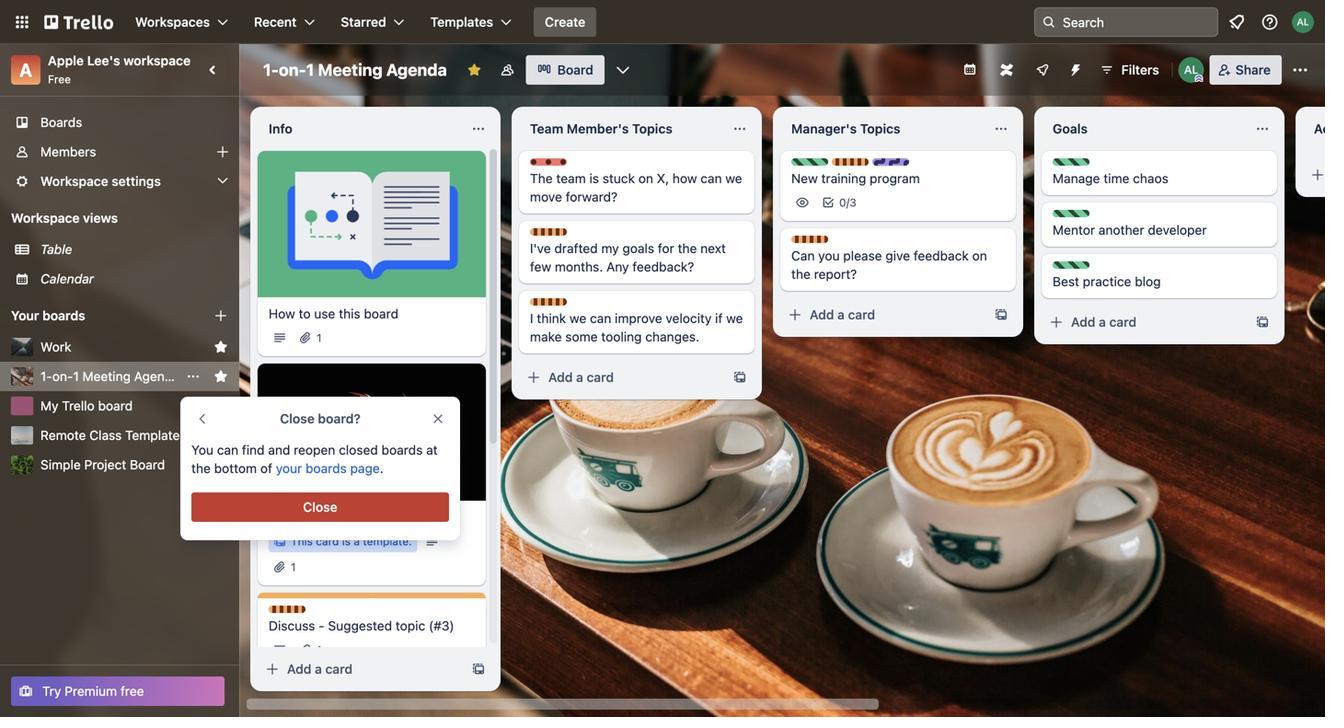 Task type: vqa. For each thing, say whether or not it's contained in the screenshot.
the Team inside remote team hub trello templates
no



Task type: locate. For each thing, give the bounding box(es) containing it.
1 vertical spatial 1-on-1 meeting agenda
[[41, 369, 179, 384]]

on left x,
[[639, 171, 654, 186]]

1-on-1 meeting agenda down "work" 'button' at top
[[41, 369, 179, 384]]

0 vertical spatial board
[[558, 62, 594, 77]]

create from template… image for team member's topics
[[733, 370, 748, 385]]

0 horizontal spatial the
[[192, 461, 211, 476]]

add a card down practice
[[1072, 314, 1137, 330]]

1 horizontal spatial board
[[558, 62, 594, 77]]

add a card down suggested
[[287, 662, 353, 677]]

topics inside text box
[[633, 121, 673, 136]]

2 topics from the left
[[861, 121, 901, 136]]

add a card button down tooling
[[519, 363, 726, 392]]

(#3)
[[429, 618, 455, 634]]

workspace for workspace settings
[[41, 174, 108, 189]]

discuss
[[851, 159, 892, 172], [549, 229, 590, 242], [810, 237, 852, 250], [549, 299, 590, 312], [287, 607, 329, 620], [269, 618, 315, 634]]

color: green, title: "goal" element down mentor
[[1053, 261, 1096, 275]]

this member is an admin of this board. image
[[1196, 75, 1204, 83]]

drafted
[[555, 241, 598, 256]]

1 vertical spatial workspace
[[11, 210, 80, 226]]

1 topics from the left
[[633, 121, 673, 136]]

table link
[[41, 240, 228, 259]]

views
[[83, 210, 118, 226]]

0 horizontal spatial 1-on-1 meeting agenda
[[41, 369, 179, 384]]

on- down "recent" dropdown button
[[279, 60, 306, 80]]

workspace settings button
[[0, 167, 239, 196]]

the down can
[[792, 267, 811, 282]]

1 inside text field
[[306, 60, 314, 80]]

color: green, title: "goal" element down goals
[[1053, 158, 1096, 172]]

add a card button down blog
[[1042, 308, 1249, 337]]

0 vertical spatial can
[[701, 171, 722, 186]]

add down discuss discuss - suggested topic (#3)
[[287, 662, 312, 677]]

color: green, title: "goal" element for best
[[1053, 261, 1096, 275]]

apple lee (applelee29) image right the open information menu "icon"
[[1293, 11, 1315, 33]]

members link
[[0, 137, 239, 167]]

blocker - timely discussion (#4)
[[269, 510, 461, 525]]

add for mentor another developer
[[1072, 314, 1096, 330]]

starred icon image down add board icon
[[214, 340, 228, 354]]

1 vertical spatial can
[[590, 311, 612, 326]]

can
[[701, 171, 722, 186], [590, 311, 612, 326], [217, 442, 239, 458]]

table
[[41, 242, 72, 257]]

1 horizontal spatial on-
[[279, 60, 306, 80]]

this
[[291, 535, 313, 548]]

create from template… image
[[994, 308, 1009, 322], [1256, 315, 1271, 330]]

blocker up 'move'
[[549, 159, 589, 172]]

1 down discuss discuss - suggested topic (#3)
[[317, 644, 322, 657]]

add a card down report?
[[810, 307, 876, 322]]

1 horizontal spatial apple lee (applelee29) image
[[1293, 11, 1315, 33]]

1 vertical spatial create from template… image
[[471, 662, 486, 677]]

boards for your boards page .
[[306, 461, 347, 476]]

1 horizontal spatial create from template… image
[[1256, 315, 1271, 330]]

blog
[[1136, 274, 1162, 289]]

create from template… image
[[733, 370, 748, 385], [471, 662, 486, 677]]

discuss inside discuss i've drafted my goals for the next few months. any feedback?
[[549, 229, 590, 242]]

feedback
[[914, 248, 969, 263]]

board left customize views icon
[[558, 62, 594, 77]]

board down 1-on-1 meeting agenda button
[[98, 398, 133, 413]]

add for i've drafted my goals for the next few months. any feedback?
[[549, 370, 573, 385]]

the
[[678, 241, 697, 256], [792, 267, 811, 282], [192, 461, 211, 476]]

board down the template
[[130, 457, 165, 472]]

add down best
[[1072, 314, 1096, 330]]

color: orange, title: "discuss" element for if
[[530, 298, 590, 312]]

Manager's Topics text field
[[781, 114, 983, 144]]

2 vertical spatial boards
[[306, 461, 347, 476]]

board
[[558, 62, 594, 77], [130, 457, 165, 472]]

calendar link
[[41, 270, 228, 288]]

0 vertical spatial agenda
[[387, 60, 447, 80]]

1
[[306, 60, 314, 80], [317, 331, 322, 344], [73, 369, 79, 384], [291, 561, 296, 574], [317, 644, 322, 657]]

topics
[[633, 121, 673, 136], [861, 121, 901, 136]]

1 down this
[[291, 561, 296, 574]]

the right for
[[678, 241, 697, 256]]

agenda left board actions menu icon
[[134, 369, 179, 384]]

1 down "recent" dropdown button
[[306, 60, 314, 80]]

how
[[269, 306, 295, 321]]

goal down mentor
[[1072, 262, 1096, 275]]

1 horizontal spatial board
[[364, 306, 399, 321]]

color: orange, title: "discuss" element down this
[[269, 606, 329, 620]]

your boards with 5 items element
[[11, 305, 186, 327]]

members
[[41, 144, 96, 159]]

my trello board
[[41, 398, 133, 413]]

1 horizontal spatial on
[[973, 248, 988, 263]]

your boards page link
[[276, 461, 380, 476]]

0 horizontal spatial apple lee (applelee29) image
[[1179, 57, 1205, 83]]

2 horizontal spatial boards
[[382, 442, 423, 458]]

mentor another developer link
[[1053, 221, 1267, 239]]

meeting down starred
[[318, 60, 383, 80]]

on-
[[279, 60, 306, 80], [52, 369, 73, 384]]

manager's
[[792, 121, 857, 136]]

at
[[426, 442, 438, 458]]

color: green, title: "goal" element down manage
[[1053, 210, 1096, 224]]

add down report?
[[810, 307, 835, 322]]

workspace visible image
[[501, 63, 515, 77]]

board?
[[318, 411, 361, 426]]

add a card button down can you please give feedback on the report? 'link'
[[781, 300, 987, 330]]

0 vertical spatial 1-
[[263, 60, 279, 80]]

0 / 3
[[840, 196, 857, 209]]

0 vertical spatial on-
[[279, 60, 306, 80]]

close button
[[192, 493, 449, 522]]

Info text field
[[258, 114, 460, 144]]

boards up 'work'
[[42, 308, 85, 323]]

close board?
[[280, 411, 361, 426]]

can up bottom
[[217, 442, 239, 458]]

show menu image
[[1292, 61, 1310, 79]]

2 vertical spatial can
[[217, 442, 239, 458]]

add a card button
[[781, 300, 987, 330], [1042, 308, 1249, 337], [519, 363, 726, 392], [258, 655, 464, 684]]

0 vertical spatial on
[[639, 171, 654, 186]]

next
[[701, 241, 726, 256]]

0 vertical spatial workspace
[[41, 174, 108, 189]]

discuss inside discuss i think we can improve velocity if we make some tooling changes.
[[549, 299, 590, 312]]

0 horizontal spatial blocker
[[269, 510, 313, 525]]

can inside blocker the team is stuck on x, how can we move forward?
[[701, 171, 722, 186]]

1 horizontal spatial meeting
[[318, 60, 383, 80]]

for
[[658, 241, 675, 256]]

card down practice
[[1110, 314, 1137, 330]]

1 vertical spatial on
[[973, 248, 988, 263]]

0 horizontal spatial board
[[130, 457, 165, 472]]

0 horizontal spatial agenda
[[134, 369, 179, 384]]

apple lee (applelee29) image inside "primary" element
[[1293, 11, 1315, 33]]

boards down reopen
[[306, 461, 347, 476]]

team
[[557, 171, 586, 186]]

a link
[[11, 55, 41, 85]]

0 horizontal spatial create from template… image
[[994, 308, 1009, 322]]

open information menu image
[[1261, 13, 1280, 31]]

settings
[[112, 174, 161, 189]]

close up reopen
[[280, 411, 315, 426]]

on
[[639, 171, 654, 186], [973, 248, 988, 263]]

1 vertical spatial boards
[[382, 442, 423, 458]]

a down report?
[[838, 307, 845, 322]]

we right if
[[727, 311, 743, 326]]

agenda left 'star or unstar board' icon
[[387, 60, 447, 80]]

a down the some
[[577, 370, 584, 385]]

0 horizontal spatial board
[[98, 398, 133, 413]]

card
[[849, 307, 876, 322], [1110, 314, 1137, 330], [587, 370, 614, 385], [316, 535, 339, 548], [326, 662, 353, 677]]

0 vertical spatial the
[[678, 241, 697, 256]]

color: green, title: "goal" element for manage
[[1053, 158, 1096, 172]]

1 vertical spatial -
[[319, 618, 325, 634]]

goal inside goal manage time chaos
[[1072, 159, 1096, 172]]

1 vertical spatial is
[[342, 535, 351, 548]]

workspace settings
[[41, 174, 161, 189]]

card down the some
[[587, 370, 614, 385]]

color: orange, title: "discuss" element up months.
[[530, 228, 590, 242]]

1- down recent
[[263, 60, 279, 80]]

use
[[314, 306, 335, 321]]

workspace down members
[[41, 174, 108, 189]]

goal manage time chaos
[[1053, 159, 1169, 186]]

add a card
[[810, 307, 876, 322], [1072, 314, 1137, 330], [549, 370, 614, 385], [287, 662, 353, 677]]

0 vertical spatial starred icon image
[[214, 340, 228, 354]]

0 vertical spatial is
[[590, 171, 599, 186]]

goals
[[623, 241, 655, 256]]

discussion
[[369, 510, 432, 525]]

0 vertical spatial boards
[[42, 308, 85, 323]]

chaos
[[1134, 171, 1169, 186]]

1 horizontal spatial blocker
[[549, 159, 589, 172]]

0 vertical spatial blocker
[[549, 159, 589, 172]]

1 starred icon image from the top
[[214, 340, 228, 354]]

1 up trello at bottom left
[[73, 369, 79, 384]]

is down timely at the bottom of the page
[[342, 535, 351, 548]]

1-on-1 meeting agenda down starred
[[263, 60, 447, 80]]

1 vertical spatial apple lee (applelee29) image
[[1179, 57, 1205, 83]]

starred icon image
[[214, 340, 228, 354], [214, 369, 228, 384]]

1 inside button
[[73, 369, 79, 384]]

customize views image
[[614, 61, 632, 79]]

can up the some
[[590, 311, 612, 326]]

board right the this
[[364, 306, 399, 321]]

blocker inside blocker the team is stuck on x, how can we move forward?
[[549, 159, 589, 172]]

- inside discuss discuss - suggested topic (#3)
[[319, 618, 325, 634]]

0 horizontal spatial on
[[639, 171, 654, 186]]

starred icon image right board actions menu icon
[[214, 369, 228, 384]]

add a card button for please
[[781, 300, 987, 330]]

close popover image
[[431, 412, 446, 426]]

stuck
[[603, 171, 635, 186]]

1 vertical spatial 1-
[[41, 369, 52, 384]]

blocker
[[549, 159, 589, 172], [269, 510, 313, 525]]

boards inside you can find and reopen closed boards at the bottom of
[[382, 442, 423, 458]]

0 vertical spatial apple lee (applelee29) image
[[1293, 11, 1315, 33]]

agenda inside button
[[134, 369, 179, 384]]

goal inside goal mentor another developer
[[1072, 211, 1096, 224]]

my trello board link
[[41, 397, 228, 415]]

color: orange, title: "discuss" element up the 'make'
[[530, 298, 590, 312]]

agenda
[[387, 60, 447, 80], [134, 369, 179, 384]]

0 horizontal spatial meeting
[[82, 369, 131, 384]]

card for you
[[849, 307, 876, 322]]

mentor
[[1053, 222, 1096, 238]]

best practice blog link
[[1053, 273, 1267, 291]]

1 vertical spatial close
[[303, 500, 338, 515]]

some
[[566, 329, 598, 344]]

discuss reassign
[[851, 159, 939, 172]]

1 horizontal spatial 1-
[[263, 60, 279, 80]]

blocker the team is stuck on x, how can we move forward?
[[530, 159, 743, 204]]

meeting down "work" 'button' at top
[[82, 369, 131, 384]]

boards up .
[[382, 442, 423, 458]]

create from template… image for can you please give feedback on the report?
[[994, 308, 1009, 322]]

card right this
[[316, 535, 339, 548]]

can you please give feedback on the report? link
[[792, 247, 1005, 284]]

can right how
[[701, 171, 722, 186]]

card down report?
[[849, 307, 876, 322]]

on right the feedback
[[973, 248, 988, 263]]

add
[[810, 307, 835, 322], [1072, 314, 1096, 330], [549, 370, 573, 385], [287, 662, 312, 677]]

1 horizontal spatial agenda
[[387, 60, 447, 80]]

apple lee (applelee29) image right filters
[[1179, 57, 1205, 83]]

if
[[716, 311, 723, 326]]

workspaces button
[[124, 7, 239, 37]]

share button
[[1211, 55, 1283, 85]]

0 vertical spatial 1-on-1 meeting agenda
[[263, 60, 447, 80]]

topics up x,
[[633, 121, 673, 136]]

goal down manage
[[1072, 211, 1096, 224]]

2 horizontal spatial can
[[701, 171, 722, 186]]

i've drafted my goals for the next few months. any feedback? link
[[530, 239, 744, 276]]

0 vertical spatial meeting
[[318, 60, 383, 80]]

a for you
[[838, 307, 845, 322]]

color: green, title: "goal" element
[[792, 158, 834, 172], [1053, 158, 1096, 172], [1053, 210, 1096, 224], [1053, 261, 1096, 275]]

class
[[90, 428, 122, 443]]

0 horizontal spatial boards
[[42, 308, 85, 323]]

workspaces
[[135, 14, 210, 29]]

1 vertical spatial meeting
[[82, 369, 131, 384]]

goal inside goal best practice blog
[[1072, 262, 1096, 275]]

1 vertical spatial on-
[[52, 369, 73, 384]]

0 horizontal spatial topics
[[633, 121, 673, 136]]

0 vertical spatial close
[[280, 411, 315, 426]]

topics up discuss reassign
[[861, 121, 901, 136]]

on- down 'work'
[[52, 369, 73, 384]]

workspace
[[41, 174, 108, 189], [11, 210, 80, 226]]

and
[[268, 442, 290, 458]]

workspace inside dropdown button
[[41, 174, 108, 189]]

color: orange, title: "discuss" element up report?
[[792, 236, 852, 250]]

1 horizontal spatial create from template… image
[[733, 370, 748, 385]]

1- up my
[[41, 369, 52, 384]]

close up this
[[303, 500, 338, 515]]

return to previous screen image
[[195, 412, 210, 426]]

0 vertical spatial create from template… image
[[733, 370, 748, 385]]

1 horizontal spatial is
[[590, 171, 599, 186]]

starred
[[341, 14, 386, 29]]

create from template… image for info
[[471, 662, 486, 677]]

confluence icon image
[[1001, 64, 1014, 76]]

a down practice
[[1099, 314, 1107, 330]]

months.
[[555, 259, 603, 274]]

on- inside button
[[52, 369, 73, 384]]

a
[[838, 307, 845, 322], [1099, 314, 1107, 330], [577, 370, 584, 385], [354, 535, 360, 548], [315, 662, 322, 677]]

discuss inside discuss can you please give feedback on the report?
[[810, 237, 852, 250]]

close inside button
[[303, 500, 338, 515]]

card for drafted
[[587, 370, 614, 385]]

0 notifications image
[[1226, 11, 1249, 33]]

goal
[[810, 159, 834, 172], [1072, 159, 1096, 172], [1072, 211, 1096, 224], [1072, 262, 1096, 275]]

workspace for workspace views
[[11, 210, 80, 226]]

closed
[[339, 442, 378, 458]]

add down the 'make'
[[549, 370, 573, 385]]

1 vertical spatial starred icon image
[[214, 369, 228, 384]]

apple lee (applelee29) image
[[1293, 11, 1315, 33], [1179, 57, 1205, 83]]

the inside discuss i've drafted my goals for the next few months. any feedback?
[[678, 241, 697, 256]]

0 horizontal spatial on-
[[52, 369, 73, 384]]

1 horizontal spatial boards
[[306, 461, 347, 476]]

discuss for i've
[[549, 229, 590, 242]]

0 horizontal spatial create from template… image
[[471, 662, 486, 677]]

boards
[[41, 115, 82, 130]]

search image
[[1042, 15, 1057, 29]]

blocker for -
[[269, 510, 313, 525]]

blocker for the
[[549, 159, 589, 172]]

1 horizontal spatial the
[[678, 241, 697, 256]]

1 vertical spatial agenda
[[134, 369, 179, 384]]

a down blocker - timely discussion (#4)
[[354, 535, 360, 548]]

the down you
[[192, 461, 211, 476]]

1 horizontal spatial topics
[[861, 121, 901, 136]]

is up the forward?
[[590, 171, 599, 186]]

calendar power-up image
[[963, 62, 978, 76]]

color: purple, title: "reassign" element
[[873, 158, 939, 172]]

blocker up this
[[269, 510, 313, 525]]

2 horizontal spatial the
[[792, 267, 811, 282]]

improve
[[615, 311, 663, 326]]

0 vertical spatial board
[[364, 306, 399, 321]]

1 horizontal spatial 1-on-1 meeting agenda
[[263, 60, 447, 80]]

1 vertical spatial the
[[792, 267, 811, 282]]

- left timely at the bottom of the page
[[317, 510, 323, 525]]

- left suggested
[[319, 618, 325, 634]]

1 vertical spatial board
[[98, 398, 133, 413]]

color: orange, title: "discuss" element
[[832, 158, 892, 172], [530, 228, 590, 242], [792, 236, 852, 250], [530, 298, 590, 312], [269, 606, 329, 620]]

team member's topics
[[530, 121, 673, 136]]

you can find and reopen closed boards at the bottom of
[[192, 442, 438, 476]]

color: green, title: "goal" element for mentor
[[1053, 210, 1096, 224]]

0 horizontal spatial 1-
[[41, 369, 52, 384]]

workspace up the table at the top of page
[[11, 210, 80, 226]]

can inside discuss i think we can improve velocity if we make some tooling changes.
[[590, 311, 612, 326]]

1 horizontal spatial can
[[590, 311, 612, 326]]

trello
[[62, 398, 95, 413]]

0 horizontal spatial can
[[217, 442, 239, 458]]

Search field
[[1057, 8, 1218, 36]]

1 vertical spatial blocker
[[269, 510, 313, 525]]

star or unstar board image
[[467, 63, 482, 77]]

power ups image
[[1036, 63, 1050, 77]]

2 vertical spatial the
[[192, 461, 211, 476]]

add a card down the some
[[549, 370, 614, 385]]

goal left "time"
[[1072, 159, 1096, 172]]

add for can you please give feedback on the report?
[[810, 307, 835, 322]]

we right how
[[726, 171, 743, 186]]



Task type: describe. For each thing, give the bounding box(es) containing it.
on- inside text field
[[279, 60, 306, 80]]

you
[[819, 248, 840, 263]]

recent
[[254, 14, 297, 29]]

goal best practice blog
[[1053, 262, 1162, 289]]

0
[[840, 196, 847, 209]]

Goals text field
[[1042, 114, 1245, 144]]

boards link
[[0, 108, 239, 137]]

can
[[792, 248, 815, 263]]

goal for mentor
[[1072, 211, 1096, 224]]

workspace
[[124, 53, 191, 68]]

topics inside text box
[[861, 121, 901, 136]]

my
[[41, 398, 59, 413]]

apple lee's workspace free
[[48, 53, 191, 86]]

discuss for i
[[549, 299, 590, 312]]

new training program link
[[792, 169, 1005, 188]]

create button
[[534, 7, 597, 37]]

program
[[870, 171, 921, 186]]

try premium free
[[42, 684, 144, 699]]

ac
[[1315, 121, 1326, 136]]

info
[[269, 121, 293, 136]]

0 horizontal spatial is
[[342, 535, 351, 548]]

how
[[673, 171, 697, 186]]

add a card for drafted
[[549, 370, 614, 385]]

a down discuss discuss - suggested topic (#3)
[[315, 662, 322, 677]]

the inside you can find and reopen closed boards at the bottom of
[[192, 461, 211, 476]]

simple project board
[[41, 457, 165, 472]]

discuss for reassign
[[851, 159, 892, 172]]

close for close
[[303, 500, 338, 515]]

add a card for another
[[1072, 314, 1137, 330]]

discuss i think we can improve velocity if we make some tooling changes.
[[530, 299, 743, 344]]

recent button
[[243, 7, 326, 37]]

the
[[530, 171, 553, 186]]

Ac text field
[[1304, 114, 1326, 144]]

find
[[242, 442, 265, 458]]

we inside blocker the team is stuck on x, how can we move forward?
[[726, 171, 743, 186]]

team
[[530, 121, 564, 136]]

discuss i've drafted my goals for the next few months. any feedback?
[[530, 229, 726, 274]]

your
[[11, 308, 39, 323]]

goal for best
[[1072, 262, 1096, 275]]

developer
[[1149, 222, 1208, 238]]

velocity
[[666, 311, 712, 326]]

few
[[530, 259, 552, 274]]

color: orange, title: "discuss" element for next
[[530, 228, 590, 242]]

0 vertical spatial -
[[317, 510, 323, 525]]

board link
[[526, 55, 605, 85]]

board actions menu image
[[186, 369, 201, 384]]

1- inside 1-on-1 meeting agenda button
[[41, 369, 52, 384]]

create from template… image for mentor another developer
[[1256, 315, 1271, 330]]

manage time chaos link
[[1053, 169, 1267, 188]]

any
[[607, 259, 629, 274]]

Board name text field
[[254, 55, 456, 85]]

member's
[[567, 121, 629, 136]]

add a card button down suggested
[[258, 655, 464, 684]]

a for drafted
[[577, 370, 584, 385]]

remote class template link
[[41, 426, 228, 445]]

remote class template
[[41, 428, 180, 443]]

the inside discuss can you please give feedback on the report?
[[792, 267, 811, 282]]

workspace views
[[11, 210, 118, 226]]

new
[[792, 171, 818, 186]]

simple
[[41, 457, 81, 472]]

a for another
[[1099, 314, 1107, 330]]

another
[[1099, 222, 1145, 238]]

training
[[822, 171, 867, 186]]

apple
[[48, 53, 84, 68]]

color: orange, title: "discuss" element up 3
[[832, 158, 892, 172]]

i've
[[530, 241, 551, 256]]

discuss for discuss
[[287, 607, 329, 620]]

add a card button for developer
[[1042, 308, 1249, 337]]

templates button
[[420, 7, 523, 37]]

Team Member's Topics text field
[[519, 114, 722, 144]]

agenda inside text field
[[387, 60, 447, 80]]

discuss discuss - suggested topic (#3)
[[269, 607, 455, 634]]

color: red, title: "blocker" element
[[530, 158, 589, 172]]

your boards
[[11, 308, 85, 323]]

goal mentor another developer
[[1053, 211, 1208, 238]]

can inside you can find and reopen closed boards at the bottom of
[[217, 442, 239, 458]]

add a card button for my
[[519, 363, 726, 392]]

2 starred icon image from the top
[[214, 369, 228, 384]]

work button
[[41, 338, 206, 356]]

share
[[1236, 62, 1272, 77]]

workspace navigation collapse icon image
[[201, 57, 227, 83]]

primary element
[[0, 0, 1326, 44]]

color: green, title: "goal" element down manager's on the right
[[792, 158, 834, 172]]

filters button
[[1095, 55, 1165, 85]]

template
[[125, 428, 180, 443]]

this card is a template.
[[291, 535, 412, 548]]

1 down use
[[317, 331, 322, 344]]

try
[[42, 684, 61, 699]]

automation image
[[1061, 55, 1087, 81]]

we up the some
[[570, 311, 587, 326]]

best
[[1053, 274, 1080, 289]]

add a card for you
[[810, 307, 876, 322]]

color: orange, title: "discuss" element for the
[[792, 236, 852, 250]]

try premium free button
[[11, 677, 225, 706]]

close for close board?
[[280, 411, 315, 426]]

make
[[530, 329, 562, 344]]

1-on-1 meeting agenda inside text field
[[263, 60, 447, 80]]

please
[[844, 248, 883, 263]]

1-on-1 meeting agenda button
[[41, 367, 179, 386]]

1- inside 1-on-1 meeting agenda text field
[[263, 60, 279, 80]]

bottom
[[214, 461, 257, 476]]

on inside blocker the team is stuck on x, how can we move forward?
[[639, 171, 654, 186]]

discuss - suggested topic (#3) link
[[269, 617, 475, 635]]

i
[[530, 311, 534, 326]]

suggested
[[328, 618, 392, 634]]

1 vertical spatial board
[[130, 457, 165, 472]]

free
[[121, 684, 144, 699]]

my
[[602, 241, 619, 256]]

practice
[[1083, 274, 1132, 289]]

on inside discuss can you please give feedback on the report?
[[973, 248, 988, 263]]

your
[[276, 461, 302, 476]]

meeting inside 1-on-1 meeting agenda button
[[82, 369, 131, 384]]

goal for manage
[[1072, 159, 1096, 172]]

card down suggested
[[326, 662, 353, 677]]

card for another
[[1110, 314, 1137, 330]]

filters
[[1122, 62, 1160, 77]]

boards for your boards
[[42, 308, 85, 323]]

feedback?
[[633, 259, 695, 274]]

add board image
[[214, 308, 228, 323]]

time
[[1104, 171, 1130, 186]]

to
[[299, 306, 311, 321]]

your boards page .
[[276, 461, 384, 476]]

remote
[[41, 428, 86, 443]]

free
[[48, 73, 71, 86]]

goals
[[1053, 121, 1088, 136]]

starred button
[[330, 7, 416, 37]]

calendar
[[41, 271, 94, 286]]

work
[[41, 339, 71, 354]]

templates
[[431, 14, 494, 29]]

is inside blocker the team is stuck on x, how can we move forward?
[[590, 171, 599, 186]]

meeting inside 1-on-1 meeting agenda text field
[[318, 60, 383, 80]]

back to home image
[[44, 7, 113, 37]]

report?
[[815, 267, 857, 282]]

3
[[850, 196, 857, 209]]

how to use this board
[[269, 306, 399, 321]]

manager's topics
[[792, 121, 901, 136]]

manage
[[1053, 171, 1101, 186]]

discuss for can
[[810, 237, 852, 250]]

goal down manager's on the right
[[810, 159, 834, 172]]



